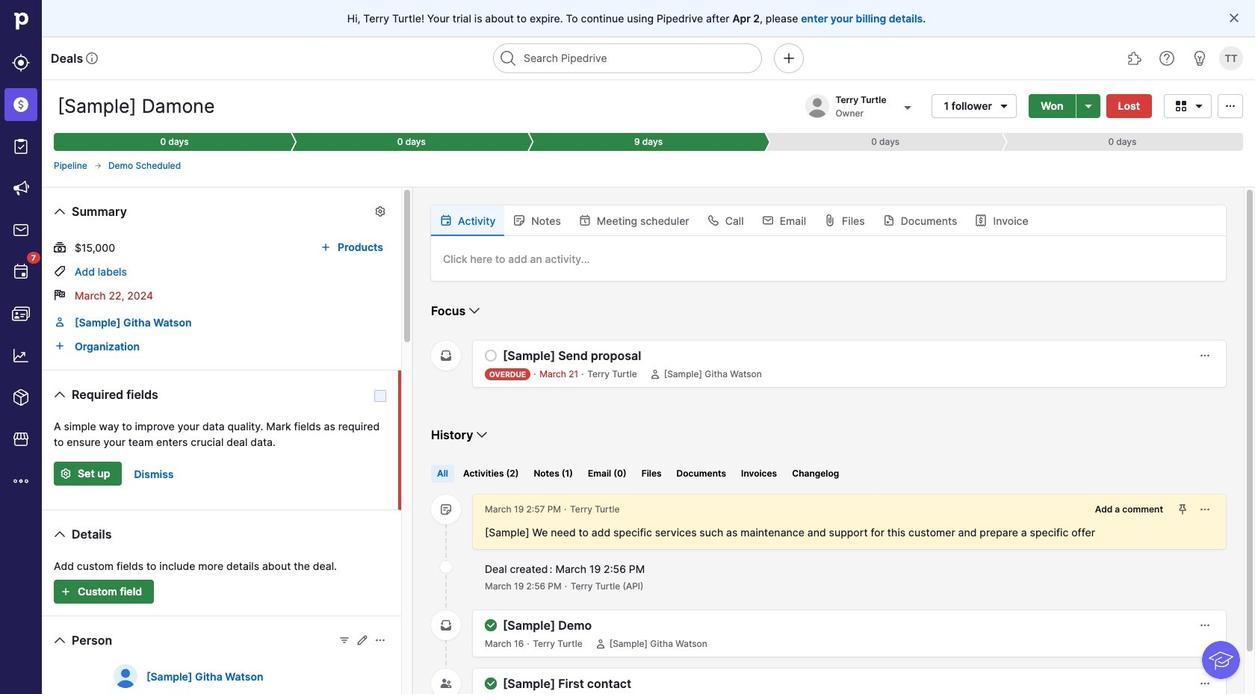 Task type: vqa. For each thing, say whether or not it's contained in the screenshot.
Change order icon
no



Task type: locate. For each thing, give the bounding box(es) containing it.
2 color link image from the top
[[54, 340, 66, 352]]

insights image
[[12, 347, 30, 365]]

0 vertical spatial more actions image
[[1199, 619, 1211, 631]]

color primary image
[[1228, 12, 1240, 24], [1190, 100, 1208, 112], [1222, 100, 1240, 112], [374, 205, 386, 217], [975, 214, 987, 226], [54, 241, 66, 253], [466, 302, 484, 320], [473, 426, 491, 444], [51, 525, 69, 543], [485, 619, 497, 631], [374, 634, 386, 646], [594, 638, 606, 650], [485, 678, 497, 690]]

color link image right contacts image
[[54, 316, 66, 328]]

info image
[[86, 52, 98, 64]]

0 vertical spatial color secondary image
[[440, 504, 452, 516]]

quick add image
[[780, 49, 798, 67]]

2 more actions image from the top
[[1199, 678, 1211, 690]]

1 more actions image from the top
[[1199, 350, 1211, 362]]

menu item
[[0, 84, 42, 126]]

menu
[[0, 0, 42, 694]]

leads image
[[12, 54, 30, 72]]

contacts image
[[12, 305, 30, 323]]

campaigns image
[[12, 179, 30, 197]]

marketplace image
[[12, 430, 30, 448]]

deals image
[[12, 96, 30, 114]]

1 vertical spatial more actions image
[[1199, 678, 1211, 690]]

1 vertical spatial color secondary image
[[440, 561, 452, 573]]

2 color secondary image from the top
[[440, 619, 452, 631]]

1 vertical spatial more actions image
[[1199, 504, 1211, 516]]

color primary image
[[995, 100, 1013, 112], [1172, 100, 1190, 112], [93, 161, 102, 170], [51, 202, 69, 220], [440, 214, 452, 226], [514, 214, 525, 226], [579, 214, 591, 226], [707, 214, 719, 226], [762, 214, 774, 226], [824, 214, 836, 226], [883, 214, 895, 226], [317, 241, 335, 253], [54, 265, 66, 277], [54, 289, 66, 301], [485, 350, 497, 362], [649, 368, 661, 380], [51, 386, 69, 403], [51, 631, 69, 649], [338, 634, 350, 646], [356, 634, 368, 646]]

more actions image
[[1199, 619, 1211, 631], [1199, 678, 1211, 690]]

more actions image
[[1199, 350, 1211, 362], [1199, 504, 1211, 516]]

1 vertical spatial color link image
[[54, 340, 66, 352]]

0 vertical spatial color link image
[[54, 316, 66, 328]]

Search Pipedrive field
[[493, 43, 762, 73]]

more image
[[12, 472, 30, 490]]

color secondary image
[[440, 504, 452, 516], [440, 619, 452, 631]]

1 vertical spatial color secondary image
[[440, 619, 452, 631]]

color link image
[[54, 316, 66, 328], [54, 340, 66, 352]]

color secondary image
[[440, 350, 452, 362], [440, 561, 452, 573], [440, 678, 452, 690]]

0 vertical spatial more actions image
[[1199, 350, 1211, 362]]

color primary inverted image
[[57, 586, 75, 598]]

2 vertical spatial color secondary image
[[440, 678, 452, 690]]

color link image right insights image on the left of page
[[54, 340, 66, 352]]

products image
[[12, 389, 30, 406]]

1 color secondary image from the top
[[440, 504, 452, 516]]

0 vertical spatial color secondary image
[[440, 350, 452, 362]]



Task type: describe. For each thing, give the bounding box(es) containing it.
2 color secondary image from the top
[[440, 561, 452, 573]]

1 more actions image from the top
[[1199, 619, 1211, 631]]

color primary inverted image
[[57, 468, 75, 480]]

pin this note image
[[1177, 504, 1189, 516]]

projects image
[[12, 137, 30, 155]]

1 color secondary image from the top
[[440, 350, 452, 362]]

quick help image
[[1158, 49, 1176, 67]]

knowledge center bot, also known as kc bot is an onboarding assistant that allows you to see the list of onboarding items in one place for quick and easy reference. this improves your in-app experience. image
[[1202, 641, 1240, 679]]

sales assistant image
[[1191, 49, 1209, 67]]

color undefined image
[[12, 263, 30, 281]]

options image
[[1079, 100, 1097, 112]]

2 more actions image from the top
[[1199, 504, 1211, 516]]

home image
[[10, 10, 32, 32]]

3 color secondary image from the top
[[440, 678, 452, 690]]

1 color link image from the top
[[54, 316, 66, 328]]

[Sample] Damone text field
[[54, 91, 244, 121]]

sales inbox image
[[12, 221, 30, 239]]

transfer ownership image
[[898, 98, 916, 116]]



